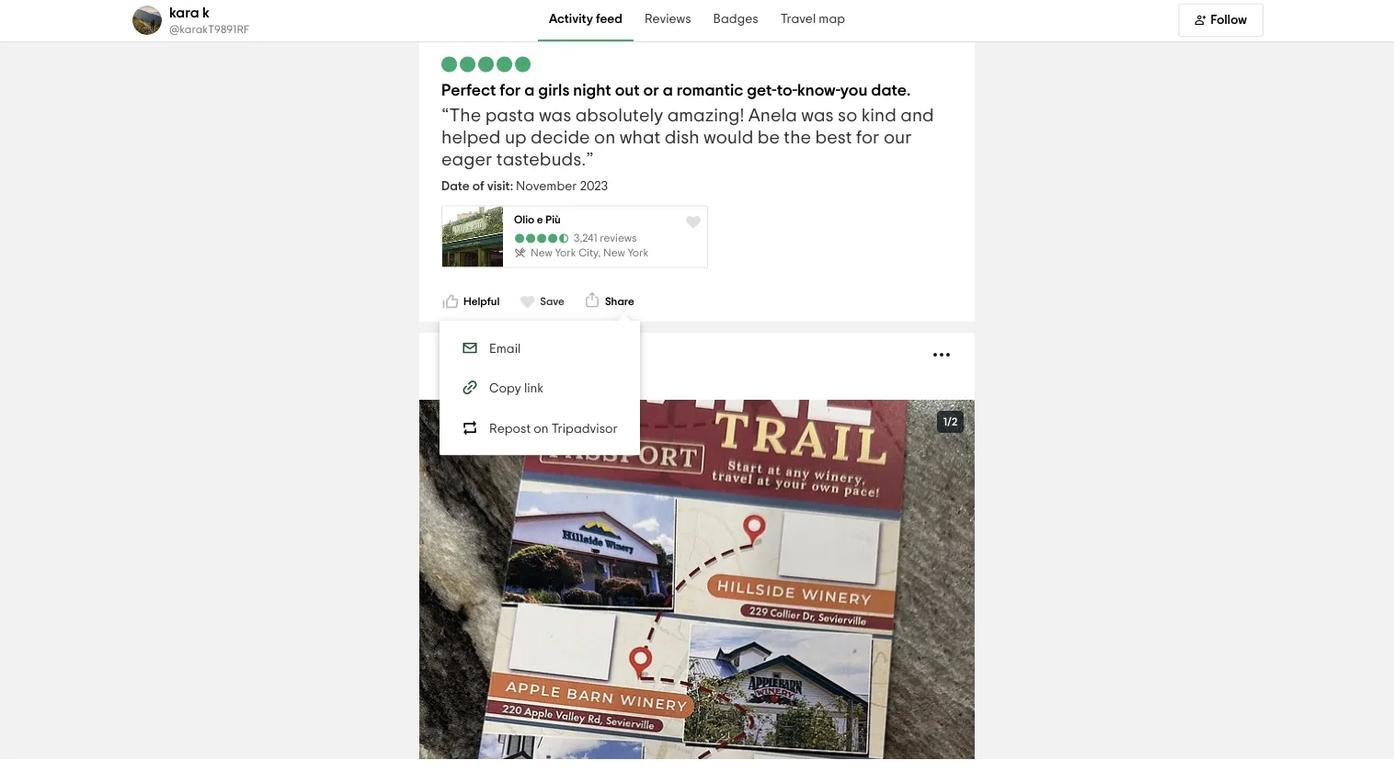 Task type: locate. For each thing, give the bounding box(es) containing it.
1
[[943, 417, 947, 428]]

new down reviews
[[603, 248, 625, 259]]

0 vertical spatial k
[[202, 6, 210, 20]]

1 vertical spatial k
[[519, 350, 526, 363]]

email
[[489, 343, 521, 356]]

k
[[202, 6, 210, 20], [519, 350, 526, 363]]

activity
[[549, 13, 593, 26]]

0 horizontal spatial for
[[500, 83, 521, 99]]

repost
[[489, 423, 531, 436]]

1 horizontal spatial on
[[594, 129, 616, 147]]

activity feed link
[[538, 0, 634, 41]]

a right or
[[663, 83, 673, 99]]

of
[[472, 180, 484, 193]]

tripadvisor
[[551, 423, 618, 436]]

1 horizontal spatial was
[[801, 107, 834, 125]]

was
[[539, 107, 571, 125], [801, 107, 834, 125]]

new down e
[[531, 248, 553, 259]]

1 vertical spatial kara
[[490, 350, 516, 363]]

0 horizontal spatial a
[[524, 83, 535, 99]]

city,
[[579, 248, 601, 259]]

kara up copy
[[490, 350, 516, 363]]

a
[[524, 83, 535, 99], [663, 83, 673, 99]]

out
[[615, 83, 640, 99]]

for
[[500, 83, 521, 99], [856, 129, 880, 147]]

1 horizontal spatial kara
[[490, 350, 516, 363]]

for down kind at the right top
[[856, 129, 880, 147]]

k for kara k karakt9891rf
[[202, 6, 210, 20]]

map
[[819, 13, 845, 26]]

was up decide
[[539, 107, 571, 125]]

karakt9891rf
[[180, 24, 250, 35]]

kara
[[169, 6, 199, 20], [490, 350, 516, 363]]

kara up "karakt9891rf"
[[169, 6, 199, 20]]

so
[[838, 107, 857, 125]]

york left city,
[[555, 248, 576, 259]]

k for kara k
[[519, 350, 526, 363]]

0 horizontal spatial k
[[202, 6, 210, 20]]

york down reviews
[[628, 248, 649, 259]]

a left "girls"
[[524, 83, 535, 99]]

on
[[594, 129, 616, 147], [534, 423, 549, 436]]

on down the absolutely
[[594, 129, 616, 147]]

olio e più
[[514, 215, 561, 226]]

kara for kara k
[[490, 350, 516, 363]]

0 horizontal spatial was
[[539, 107, 571, 125]]

1 horizontal spatial new
[[603, 248, 625, 259]]

1 york from the left
[[555, 248, 576, 259]]

for up pasta
[[500, 83, 521, 99]]

1 vertical spatial for
[[856, 129, 880, 147]]

follow button
[[1178, 3, 1264, 37]]

travel map link
[[769, 0, 856, 41]]

0 vertical spatial kara
[[169, 6, 199, 20]]

0 vertical spatial for
[[500, 83, 521, 99]]

0 horizontal spatial york
[[555, 248, 576, 259]]

york
[[555, 248, 576, 259], [628, 248, 649, 259]]

kara inside kara k karakt9891rf
[[169, 6, 199, 20]]

0 vertical spatial on
[[594, 129, 616, 147]]

0 horizontal spatial kara
[[169, 6, 199, 20]]

visit:
[[487, 180, 513, 193]]

3,241
[[574, 233, 597, 244]]

save button
[[518, 293, 565, 311]]

eager
[[441, 151, 492, 169]]

amazing!
[[667, 107, 744, 125]]

1 horizontal spatial a
[[663, 83, 673, 99]]

helped
[[441, 129, 501, 147]]

1 horizontal spatial york
[[628, 248, 649, 259]]

tastebuds.
[[496, 151, 586, 169]]

k inside kara k karakt9891rf
[[202, 6, 210, 20]]

on right repost
[[534, 423, 549, 436]]

1 horizontal spatial k
[[519, 350, 526, 363]]

absolutely
[[575, 107, 663, 125]]

2023
[[580, 180, 608, 193]]

travel map
[[780, 13, 845, 26]]

k up copy link
[[519, 350, 526, 363]]

new york city, new york
[[531, 248, 649, 259]]

0 horizontal spatial on
[[534, 423, 549, 436]]

night
[[573, 83, 611, 99]]

new
[[531, 248, 553, 259], [603, 248, 625, 259]]

0 horizontal spatial new
[[531, 248, 553, 259]]

was down know-
[[801, 107, 834, 125]]

k up "karakt9891rf"
[[202, 6, 210, 20]]

1 vertical spatial on
[[534, 423, 549, 436]]

kara k
[[490, 350, 526, 363]]

girls
[[538, 83, 570, 99]]

our
[[884, 129, 912, 147]]

on inside perfect for a girls night out or a romantic get-to-know-you date. the pasta was absolutely amazing! anela was so kind and helped up decide on what dish would be the best for our eager tastebuds.
[[594, 129, 616, 147]]

share
[[605, 296, 634, 307]]

reviews link
[[634, 0, 702, 41]]

save
[[540, 296, 565, 307]]



Task type: vqa. For each thing, say whether or not it's contained in the screenshot.
Travel map
yes



Task type: describe. For each thing, give the bounding box(es) containing it.
helpful
[[464, 296, 500, 307]]

/
[[947, 417, 952, 428]]

best
[[815, 129, 852, 147]]

kara k karakt9891rf
[[169, 6, 250, 35]]

feed
[[596, 13, 623, 26]]

get-
[[747, 83, 777, 99]]

would
[[704, 129, 754, 147]]

repost on tripadvisor
[[489, 423, 618, 436]]

anela
[[748, 107, 797, 125]]

copy
[[489, 383, 521, 396]]

1 horizontal spatial for
[[856, 129, 880, 147]]

november
[[516, 180, 577, 193]]

date of visit: november 2023
[[441, 180, 608, 193]]

perfect
[[441, 83, 496, 99]]

up
[[505, 129, 527, 147]]

the
[[449, 107, 481, 125]]

kara k link
[[490, 350, 526, 363]]

2
[[952, 417, 958, 428]]

the
[[784, 129, 811, 147]]

pasta
[[485, 107, 535, 125]]

and
[[901, 107, 934, 125]]

decide
[[531, 129, 590, 147]]

you
[[840, 83, 868, 99]]

date
[[441, 180, 470, 193]]

1 was from the left
[[539, 107, 571, 125]]

what
[[620, 129, 661, 147]]

kara for kara k karakt9891rf
[[169, 6, 199, 20]]

be
[[758, 129, 780, 147]]

reviews
[[645, 13, 691, 26]]

perfect for a girls night out or a romantic get-to-know-you date. the pasta was absolutely amazing! anela was so kind and helped up decide on what dish would be the best for our eager tastebuds.
[[441, 83, 934, 169]]

kind
[[861, 107, 897, 125]]

to-
[[777, 83, 797, 99]]

badges link
[[702, 0, 769, 41]]

know-
[[797, 83, 840, 99]]

3,241 reviews
[[574, 233, 637, 244]]

follow
[[1211, 14, 1247, 27]]

olio
[[514, 215, 535, 226]]

2 was from the left
[[801, 107, 834, 125]]

più
[[546, 215, 561, 226]]

link
[[524, 383, 544, 396]]

copy link
[[489, 383, 544, 396]]

or
[[643, 83, 659, 99]]

1 new from the left
[[531, 248, 553, 259]]

2 york from the left
[[628, 248, 649, 259]]

activity feed
[[549, 13, 623, 26]]

dish
[[665, 129, 700, 147]]

1 / 2
[[943, 417, 958, 428]]

date.
[[871, 83, 911, 99]]

e
[[537, 215, 543, 226]]

romantic
[[677, 83, 743, 99]]

reviews
[[600, 233, 637, 244]]

1 a from the left
[[524, 83, 535, 99]]

2 new from the left
[[603, 248, 625, 259]]

travel
[[780, 13, 816, 26]]

2 a from the left
[[663, 83, 673, 99]]

badges
[[713, 13, 758, 26]]



